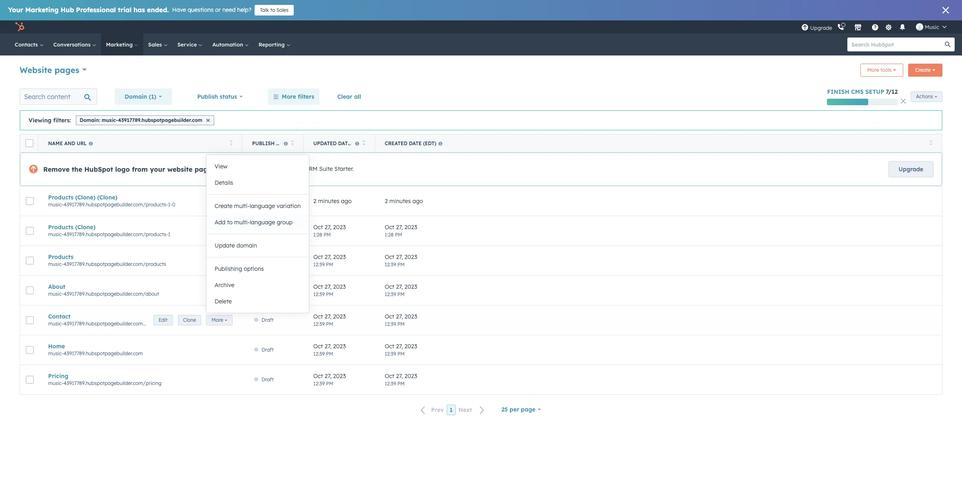 Task type: describe. For each thing, give the bounding box(es) containing it.
menu containing music
[[800, 20, 952, 33]]

calling icon button
[[834, 22, 848, 32]]

upgrade image
[[801, 24, 809, 31]]

archive
[[215, 282, 234, 289]]

conversations
[[53, 41, 92, 48]]

website pages button
[[20, 64, 87, 76]]

details
[[215, 179, 233, 186]]

draft for (clone)
[[262, 198, 274, 204]]

ended.
[[147, 6, 169, 14]]

27, inside pricing was updated on oct 27, 2023 element
[[325, 372, 331, 380]]

home
[[48, 343, 65, 350]]

logo
[[115, 165, 130, 173]]

clone
[[183, 317, 196, 323]]

add to multi-language group button
[[206, 214, 309, 231]]

date for updated
[[338, 140, 351, 146]]

0 vertical spatial marketing
[[25, 6, 59, 14]]

draft for 43917789.hubspotpagebuilder.com
[[262, 347, 274, 353]]

your
[[8, 6, 23, 14]]

3 draft from the top
[[262, 317, 274, 323]]

1 button
[[447, 405, 456, 415]]

about was created on oct 27, 2023 at 12:39 pm element
[[385, 283, 932, 298]]

2023 for home was created on oct 27, 2023 at 12:39 pm element
[[404, 343, 417, 350]]

1 inside products (clone) music-43917789.hubspotpagebuilder.com/products-1
[[168, 231, 170, 237]]

oct 27, 2023 12:39 pm for pricing was created on oct 27, 2023 at 12:39 pm element
[[385, 372, 417, 387]]

publish status for publish status popup button
[[197, 93, 237, 100]]

cms
[[851, 88, 864, 95]]

page
[[521, 406, 536, 413]]

1 vertical spatial marketing
[[106, 41, 134, 48]]

pm inside products (clone) was updated on oct 27, 2023 element
[[324, 232, 331, 238]]

reporting
[[259, 41, 286, 48]]

clone button
[[178, 315, 201, 326]]

0 vertical spatial upgrade
[[810, 24, 832, 31]]

more filters
[[282, 93, 314, 100]]

pricing was created on oct 27, 2023 at 12:39 pm element
[[385, 372, 932, 387]]

27, inside products (clone) was created on oct 27, 2023 at 1:28 pm "element"
[[396, 223, 403, 231]]

2 multi- from the top
[[234, 219, 250, 226]]

25 per page button
[[496, 401, 546, 418]]

oct inside "element"
[[385, 223, 394, 231]]

close image
[[942, 7, 949, 13]]

premium
[[243, 165, 267, 173]]

publishing options button
[[206, 261, 309, 277]]

1 2 minutes ago from the left
[[313, 197, 352, 205]]

oct 27, 2023 12:39 pm for contact was created on oct 27, 2023 at 12:39 pm element
[[385, 313, 417, 327]]

unlock
[[223, 165, 241, 173]]

or
[[215, 6, 221, 13]]

more filters button
[[268, 89, 320, 105]]

products (clone) (clone) music-43917789.hubspotpagebuilder.com/products-1-0
[[48, 194, 175, 208]]

filters
[[298, 93, 314, 100]]

music- for home
[[48, 350, 64, 357]]

your
[[150, 165, 165, 173]]

group
[[277, 219, 293, 226]]

27, inside about was created on oct 27, 2023 at 12:39 pm element
[[396, 283, 403, 290]]

crm
[[305, 165, 318, 173]]

7
[[886, 88, 888, 95]]

more inside popup button
[[212, 317, 223, 323]]

products (clone) link
[[48, 224, 233, 231]]

music
[[925, 24, 939, 30]]

oct 27, 2023 12:39 pm for products was created on oct 27, 2023 at 12:39 pm element
[[385, 253, 417, 267]]

status for publish status button
[[276, 140, 295, 146]]

Search content search field
[[20, 89, 97, 105]]

domain filter: element
[[74, 115, 216, 125]]

from
[[132, 165, 148, 173]]

date for created
[[409, 140, 422, 146]]

name and url
[[48, 140, 87, 146]]

marketplaces button
[[849, 20, 867, 33]]

27, inside "products was updated on oct 27, 2023" element
[[325, 253, 331, 261]]

remove the hubspot logo from your website pages.
[[43, 165, 216, 173]]

press to sort. element for created date (edt)
[[929, 140, 932, 147]]

press to sort. image for created date (edt)
[[929, 140, 932, 145]]

27, inside products was created on oct 27, 2023 at 12:39 pm element
[[396, 253, 403, 261]]

talk to sales button
[[255, 5, 294, 16]]

products for products (clone) (clone)
[[48, 194, 74, 201]]

music- for pricing
[[48, 380, 64, 386]]

27, inside the contact was updated on oct 27, 2023 element
[[325, 313, 331, 320]]

pricing link
[[48, 373, 233, 380]]

automation
[[212, 41, 245, 48]]

home link
[[48, 343, 233, 350]]

publish status button
[[192, 89, 248, 105]]

hubspot
[[84, 165, 113, 173]]

close image inside 'domain filter:' "element"
[[206, 119, 210, 122]]

43917789.hubspotpagebuilder.com/products
[[64, 261, 166, 267]]

oct 27, 2023 12:39 pm for the home was updated on oct 27, 2023 element
[[313, 343, 346, 357]]

about
[[48, 283, 65, 291]]

more button
[[206, 315, 233, 326]]

variation
[[277, 202, 301, 210]]

products was updated on oct 27, 2023 element
[[313, 253, 365, 268]]

pm inside "products was updated on oct 27, 2023" element
[[326, 261, 333, 267]]

pages.
[[195, 165, 216, 173]]

press to sort. image for updated date (edt)
[[362, 140, 365, 145]]

2023 for pricing was updated on oct 27, 2023 element
[[333, 372, 346, 380]]

more tools
[[867, 67, 892, 73]]

12:39 inside the home was updated on oct 27, 2023 element
[[313, 351, 325, 357]]

name and url button
[[38, 134, 242, 152]]

43917789.hubspotpagebuilder.com/contact
[[64, 321, 163, 327]]

per
[[510, 406, 519, 413]]

music- for products
[[48, 261, 64, 267]]

update domain button
[[206, 237, 309, 254]]

25 per page
[[501, 406, 536, 413]]

12:39 inside "products was updated on oct 27, 2023" element
[[313, 261, 325, 267]]

help?
[[237, 6, 251, 13]]

contact
[[48, 313, 71, 320]]

finish cms setup progress bar
[[827, 99, 868, 105]]

more tools button
[[860, 64, 903, 77]]

1 2 from the left
[[313, 197, 316, 205]]

27, inside pricing was created on oct 27, 2023 at 12:39 pm element
[[396, 372, 403, 380]]

1 vertical spatial sales
[[148, 41, 163, 48]]

43917789.hubspotpagebuilder.com for domain:
[[118, 117, 202, 123]]

products for products (clone)
[[48, 224, 74, 231]]

products (clone) was updated on oct 27, 2023 element
[[313, 223, 365, 238]]

marketplaces image
[[854, 24, 862, 31]]

features
[[268, 165, 291, 173]]

music- inside products (clone) music-43917789.hubspotpagebuilder.com/products-1
[[48, 231, 64, 237]]

your marketing hub professional trial has ended. have questions or need help?
[[8, 6, 251, 14]]

/
[[888, 88, 892, 95]]

language inside create multi-language variation button
[[250, 202, 275, 210]]

1:28 inside products (clone) was created on oct 27, 2023 at 1:28 pm "element"
[[385, 232, 394, 238]]

2023 for products (clone) was created on oct 27, 2023 at 1:28 pm "element"
[[404, 223, 417, 231]]

publishing options
[[215, 265, 264, 273]]

oct 27, 2023 12:39 pm for home was created on oct 27, 2023 at 12:39 pm element
[[385, 343, 417, 357]]

draft for 43917789.hubspotpagebuilder.com/pricing
[[262, 377, 274, 383]]

2023 for "products was updated on oct 27, 2023" element
[[333, 253, 346, 261]]

updated date (edt)
[[313, 140, 366, 146]]

url
[[77, 140, 87, 146]]

professional
[[76, 6, 116, 14]]

press to sort. element for name and url
[[230, 140, 233, 147]]

press to sort. image for publish status
[[291, 140, 294, 145]]

music- for domain:
[[102, 117, 118, 123]]

clear all button
[[332, 89, 366, 105]]

0
[[172, 202, 175, 208]]

2023 for the contact was updated on oct 27, 2023 element
[[333, 313, 346, 320]]

create multi-language variation
[[215, 202, 301, 210]]

pm inside about was updated on oct 27, 2023 element
[[326, 291, 333, 297]]

pages
[[55, 65, 79, 75]]

press to sort. element for updated date (edt)
[[362, 140, 365, 147]]

conversations link
[[48, 33, 101, 55]]

details button
[[206, 175, 309, 191]]

finish cms setup button
[[827, 88, 884, 95]]

oct 27, 2023 12:39 pm for the contact was updated on oct 27, 2023 element
[[313, 313, 346, 327]]

products (clone) (clone) link
[[48, 194, 233, 201]]

pm inside "element"
[[395, 232, 402, 238]]

settings link
[[884, 23, 894, 31]]

status for publish status popup button
[[220, 93, 237, 100]]

(edt) for created date (edt)
[[423, 140, 436, 146]]

1 horizontal spatial close image
[[901, 99, 906, 104]]

has
[[134, 6, 145, 14]]

archive button
[[206, 277, 309, 293]]

about link
[[48, 283, 233, 291]]

name
[[48, 140, 63, 146]]

viewing
[[29, 117, 51, 124]]

clear all
[[337, 93, 361, 100]]

language inside the add to multi-language group button
[[250, 219, 275, 226]]

oct 27, 2023 12:39 pm for "products was updated on oct 27, 2023" element
[[313, 253, 346, 267]]

2023 for about was created on oct 27, 2023 at 12:39 pm element
[[404, 283, 417, 290]]

pagination navigation
[[416, 405, 490, 416]]

automation link
[[207, 33, 254, 55]]

43917789.hubspotpagebuilder.com/pricing
[[64, 380, 162, 386]]

1 minutes from the left
[[318, 197, 339, 205]]

27, inside products (clone) was updated on oct 27, 2023 element
[[325, 223, 331, 231]]



Task type: locate. For each thing, give the bounding box(es) containing it.
1 draft from the top
[[262, 198, 274, 204]]

1 1:28 from the left
[[313, 232, 322, 238]]

close image left "actions"
[[901, 99, 906, 104]]

43917789.hubspotpagebuilder.com inside 'domain filter:' "element"
[[118, 117, 202, 123]]

press to sort. image left created
[[362, 140, 365, 145]]

close image down publish status popup button
[[206, 119, 210, 122]]

1 vertical spatial close image
[[206, 119, 210, 122]]

domain
[[125, 93, 147, 100]]

notifications image
[[899, 24, 906, 31]]

0 horizontal spatial date
[[338, 140, 351, 146]]

music- for about
[[48, 291, 64, 297]]

2 43917789.hubspotpagebuilder.com/products- from the top
[[64, 231, 168, 237]]

1 vertical spatial to
[[227, 219, 233, 226]]

1 horizontal spatial date
[[409, 140, 422, 146]]

publish for publish status popup button
[[197, 93, 218, 100]]

2 ago from the left
[[412, 197, 423, 205]]

more inside button
[[282, 93, 296, 100]]

status
[[220, 93, 237, 100], [276, 140, 295, 146]]

unlock premium features with crm suite starter.
[[223, 165, 354, 173]]

0 vertical spatial language
[[250, 202, 275, 210]]

1 date from the left
[[338, 140, 351, 146]]

press to sort. image for name and url
[[230, 140, 233, 145]]

2 oct 27, 2023 1:28 pm from the left
[[385, 223, 417, 238]]

more for more filters
[[282, 93, 296, 100]]

create multi-language variation button
[[206, 198, 309, 214]]

products
[[48, 194, 74, 201], [48, 224, 74, 231], [48, 253, 74, 261]]

1 horizontal spatial to
[[270, 7, 275, 13]]

more left tools
[[867, 67, 879, 73]]

to for talk
[[270, 7, 275, 13]]

music- inside the 'about music-43917789.hubspotpagebuilder.com/about'
[[48, 291, 64, 297]]

2023 for about was updated on oct 27, 2023 element at the bottom
[[333, 283, 346, 290]]

5 draft from the top
[[262, 377, 274, 383]]

2 vertical spatial products
[[48, 253, 74, 261]]

hubspot image
[[15, 22, 24, 32]]

multi- right add
[[234, 219, 250, 226]]

home music-43917789.hubspotpagebuilder.com
[[48, 343, 143, 357]]

1 down "products (clone)" link
[[168, 231, 170, 237]]

(clone) for products (clone) (clone)
[[75, 194, 95, 201]]

setup
[[865, 88, 884, 95]]

website
[[167, 165, 192, 173]]

publish status
[[197, 93, 237, 100], [252, 140, 295, 146]]

filters:
[[53, 117, 71, 124]]

1 43917789.hubspotpagebuilder.com/products- from the top
[[64, 202, 168, 208]]

(clone) down the
[[75, 194, 95, 201]]

music- inside pricing music-43917789.hubspotpagebuilder.com/pricing
[[48, 380, 64, 386]]

create for create
[[915, 67, 931, 73]]

calling icon image
[[837, 24, 845, 31]]

1 horizontal spatial (edt)
[[423, 140, 436, 146]]

to right talk
[[270, 7, 275, 13]]

1 horizontal spatial marketing
[[106, 41, 134, 48]]

pm inside the home was updated on oct 27, 2023 element
[[326, 351, 333, 357]]

1 vertical spatial products
[[48, 224, 74, 231]]

oct 27, 2023 1:28 pm for products (clone) was created on oct 27, 2023 at 1:28 pm "element"
[[385, 223, 417, 238]]

1 horizontal spatial 2 minutes ago
[[385, 197, 423, 205]]

2 products from the top
[[48, 224, 74, 231]]

to right add
[[227, 219, 233, 226]]

2023 for products (clone) was updated on oct 27, 2023 element on the left of page
[[333, 223, 346, 231]]

4 press to sort. element from the left
[[929, 140, 932, 147]]

2 draft from the top
[[262, 228, 274, 234]]

talk to sales
[[260, 7, 289, 13]]

view
[[215, 163, 228, 170]]

oct 27, 2023 1:28 pm
[[313, 223, 346, 238], [385, 223, 417, 238]]

(edt) right created
[[423, 140, 436, 146]]

0 horizontal spatial more
[[212, 317, 223, 323]]

language up the add to multi-language group button
[[250, 202, 275, 210]]

27, inside about was updated on oct 27, 2023 element
[[325, 283, 331, 290]]

0 vertical spatial status
[[220, 93, 237, 100]]

1 vertical spatial 1
[[450, 406, 453, 414]]

27,
[[325, 223, 331, 231], [396, 223, 403, 231], [325, 253, 331, 261], [396, 253, 403, 261], [325, 283, 331, 290], [396, 283, 403, 290], [325, 313, 331, 320], [396, 313, 403, 320], [325, 343, 331, 350], [396, 343, 403, 350], [325, 372, 331, 380], [396, 372, 403, 380]]

0 horizontal spatial oct 27, 2023 1:28 pm
[[313, 223, 346, 238]]

products was created on oct 27, 2023 at 12:39 pm element
[[385, 253, 932, 268]]

oct 27, 2023 12:39 pm inside contact was created on oct 27, 2023 at 12:39 pm element
[[385, 313, 417, 327]]

2 1:28 from the left
[[385, 232, 394, 238]]

products link
[[48, 253, 233, 261]]

1 horizontal spatial more
[[282, 93, 296, 100]]

0 vertical spatial close image
[[901, 99, 906, 104]]

create button
[[908, 64, 942, 77]]

add to multi-language group
[[215, 219, 293, 226]]

marketing link
[[101, 33, 143, 55]]

products inside products music-43917789.hubspotpagebuilder.com/products
[[48, 253, 74, 261]]

press to sort. element inside name and url button
[[230, 140, 233, 147]]

about was updated on oct 27, 2023 element
[[313, 283, 365, 298]]

press to sort. element
[[230, 140, 233, 147], [291, 140, 294, 147], [362, 140, 365, 147], [929, 140, 932, 147]]

0 horizontal spatial status
[[220, 93, 237, 100]]

next
[[458, 407, 472, 414]]

oct 27, 2023 12:39 pm inside the home was updated on oct 27, 2023 element
[[313, 343, 346, 357]]

sales right talk
[[276, 7, 289, 13]]

0 vertical spatial more
[[867, 67, 879, 73]]

1 horizontal spatial create
[[915, 67, 931, 73]]

43917789.hubspotpagebuilder.com/products- inside products (clone) music-43917789.hubspotpagebuilder.com/products-1
[[64, 231, 168, 237]]

3 products from the top
[[48, 253, 74, 261]]

all
[[354, 93, 361, 100]]

27, inside the home was updated on oct 27, 2023 element
[[325, 343, 331, 350]]

1:28
[[313, 232, 322, 238], [385, 232, 394, 238]]

1 right prev
[[450, 406, 453, 414]]

press to sort. element for publish status
[[291, 140, 294, 147]]

updated date (edt) button
[[304, 134, 375, 152]]

contacts
[[15, 41, 39, 48]]

create for create multi-language variation
[[215, 202, 233, 210]]

43917789.hubspotpagebuilder.com up pricing music-43917789.hubspotpagebuilder.com/pricing
[[64, 350, 143, 357]]

to for add
[[227, 219, 233, 226]]

actions
[[916, 93, 933, 100]]

(edt) for updated date (edt)
[[352, 140, 366, 146]]

pricing
[[48, 373, 68, 380]]

actions button
[[911, 91, 942, 102]]

0 horizontal spatial minutes
[[318, 197, 339, 205]]

43917789.hubspotpagebuilder.com inside the home music-43917789.hubspotpagebuilder.com
[[64, 350, 143, 357]]

1 vertical spatial language
[[250, 219, 275, 226]]

search image
[[945, 42, 951, 47]]

minutes
[[318, 197, 339, 205], [389, 197, 411, 205]]

1 horizontal spatial status
[[276, 140, 295, 146]]

starter.
[[334, 165, 354, 173]]

more down delete
[[212, 317, 223, 323]]

finish
[[827, 88, 849, 95]]

music- for contact
[[48, 321, 64, 327]]

create up "actions"
[[915, 67, 931, 73]]

1 vertical spatial status
[[276, 140, 295, 146]]

oct 27, 2023 1:28 pm inside products (clone) was updated on oct 27, 2023 element
[[313, 223, 346, 238]]

0 vertical spatial products
[[48, 194, 74, 201]]

1 products from the top
[[48, 194, 74, 201]]

2 press to sort. image from the left
[[362, 140, 365, 145]]

Search HubSpot search field
[[847, 38, 947, 51]]

next button
[[456, 405, 490, 416]]

oct 27, 2023 12:39 pm inside "products was updated on oct 27, 2023" element
[[313, 253, 346, 267]]

12:39 inside pricing was updated on oct 27, 2023 element
[[313, 380, 325, 387]]

(clone) down 'hubspot'
[[97, 194, 117, 201]]

0 horizontal spatial upgrade
[[810, 24, 832, 31]]

pm inside pricing was updated on oct 27, 2023 element
[[326, 380, 333, 387]]

have
[[172, 6, 186, 13]]

music- inside the home music-43917789.hubspotpagebuilder.com
[[48, 350, 64, 357]]

press to sort. image inside publish status button
[[291, 140, 294, 145]]

0 vertical spatial sales
[[276, 7, 289, 13]]

2 language from the top
[[250, 219, 275, 226]]

(clone) for products (clone)
[[75, 224, 95, 231]]

oct 27, 2023 12:39 pm inside pricing was created on oct 27, 2023 at 12:39 pm element
[[385, 372, 417, 387]]

prev button
[[416, 405, 447, 416]]

draft for music-
[[262, 228, 274, 234]]

contact was created on oct 27, 2023 at 12:39 pm element
[[385, 313, 932, 328]]

products inside products (clone) music-43917789.hubspotpagebuilder.com/products-1
[[48, 224, 74, 231]]

music- inside contact music-43917789.hubspotpagebuilder.com/contact
[[48, 321, 64, 327]]

more left filters on the top
[[282, 93, 296, 100]]

press to sort. image up the upgrade link
[[929, 140, 932, 145]]

0 vertical spatial publish
[[197, 93, 218, 100]]

date right created
[[409, 140, 422, 146]]

menu
[[800, 20, 952, 33]]

publish status inside popup button
[[197, 93, 237, 100]]

multi- up add to multi-language group
[[234, 202, 250, 210]]

1 vertical spatial 43917789.hubspotpagebuilder.com
[[64, 350, 143, 357]]

press to sort. image inside the created date (edt) button
[[929, 140, 932, 145]]

home was created on oct 27, 2023 at 12:39 pm element
[[385, 343, 932, 358]]

help image
[[871, 24, 879, 31]]

create inside button
[[215, 202, 233, 210]]

1 horizontal spatial press to sort. image
[[362, 140, 365, 145]]

products for products
[[48, 253, 74, 261]]

0 horizontal spatial 1
[[168, 231, 170, 237]]

language
[[250, 202, 275, 210], [250, 219, 275, 226]]

43917789.hubspotpagebuilder.com/products- inside products (clone) (clone) music-43917789.hubspotpagebuilder.com/products-1-0
[[64, 202, 168, 208]]

1 vertical spatial upgrade
[[899, 166, 923, 173]]

43917789.hubspotpagebuilder.com down (1)
[[118, 117, 202, 123]]

(clone) down products (clone) (clone) music-43917789.hubspotpagebuilder.com/products-1-0
[[75, 224, 95, 231]]

1 oct 27, 2023 1:28 pm from the left
[[313, 223, 346, 238]]

press to sort. element up the upgrade link
[[929, 140, 932, 147]]

music- inside products music-43917789.hubspotpagebuilder.com/products
[[48, 261, 64, 267]]

press to sort. element left created
[[362, 140, 365, 147]]

0 vertical spatial publish status
[[197, 93, 237, 100]]

publish status inside button
[[252, 140, 295, 146]]

update domain
[[215, 242, 257, 249]]

close image
[[901, 99, 906, 104], [206, 119, 210, 122]]

edit button
[[153, 315, 173, 326]]

status inside button
[[276, 140, 295, 146]]

2023 for the home was updated on oct 27, 2023 element
[[333, 343, 346, 350]]

1 horizontal spatial ago
[[412, 197, 423, 205]]

1 multi- from the top
[[234, 202, 250, 210]]

1 horizontal spatial press to sort. image
[[929, 140, 932, 145]]

need
[[222, 6, 236, 13]]

1 vertical spatial publish status
[[252, 140, 295, 146]]

domain:
[[80, 117, 100, 123]]

reporting link
[[254, 33, 295, 55]]

publishing
[[215, 265, 242, 273]]

publish for publish status button
[[252, 140, 275, 146]]

about music-43917789.hubspotpagebuilder.com/about
[[48, 283, 159, 297]]

publish
[[197, 93, 218, 100], [252, 140, 275, 146]]

clear
[[337, 93, 352, 100]]

(edt) up starter.
[[352, 140, 366, 146]]

view button
[[206, 158, 309, 175]]

press to sort. image inside updated date (edt) button
[[362, 140, 365, 145]]

website
[[20, 65, 52, 75]]

1 press to sort. image from the left
[[230, 140, 233, 145]]

1 horizontal spatial upgrade
[[899, 166, 923, 173]]

1 vertical spatial publish
[[252, 140, 275, 146]]

more inside popup button
[[867, 67, 879, 73]]

1 horizontal spatial publish status
[[252, 140, 295, 146]]

oct 27, 2023 12:39 pm inside about was updated on oct 27, 2023 element
[[313, 283, 346, 297]]

create up add
[[215, 202, 233, 210]]

2023 for pricing was created on oct 27, 2023 at 12:39 pm element
[[404, 372, 417, 380]]

delete
[[215, 298, 232, 305]]

2023 inside "element"
[[404, 223, 417, 231]]

status inside popup button
[[220, 93, 237, 100]]

finish cms setup 7 / 12
[[827, 88, 898, 95]]

2 2 minutes ago from the left
[[385, 197, 423, 205]]

0 horizontal spatial publish
[[197, 93, 218, 100]]

1 vertical spatial 43917789.hubspotpagebuilder.com/products-
[[64, 231, 168, 237]]

press to sort. element up unlock premium features with crm suite starter.
[[291, 140, 294, 147]]

0 horizontal spatial press to sort. image
[[230, 140, 233, 145]]

0 horizontal spatial create
[[215, 202, 233, 210]]

2 date from the left
[[409, 140, 422, 146]]

43917789.hubspotpagebuilder.com/products- down "products (clone)" link
[[64, 231, 168, 237]]

2023 for contact was created on oct 27, 2023 at 12:39 pm element
[[404, 313, 417, 320]]

domain (1)
[[125, 93, 156, 100]]

suite
[[319, 165, 333, 173]]

to
[[270, 7, 275, 13], [227, 219, 233, 226]]

12:39 inside the contact was updated on oct 27, 2023 element
[[313, 321, 325, 327]]

pricing music-43917789.hubspotpagebuilder.com/pricing
[[48, 373, 162, 386]]

oct 27, 2023 12:39 pm inside products was created on oct 27, 2023 at 12:39 pm element
[[385, 253, 417, 267]]

0 horizontal spatial 2 minutes ago
[[313, 197, 352, 205]]

0 horizontal spatial close image
[[206, 119, 210, 122]]

pm inside the contact was updated on oct 27, 2023 element
[[326, 321, 333, 327]]

search button
[[941, 38, 955, 51]]

add
[[215, 219, 225, 226]]

(clone) inside products (clone) music-43917789.hubspotpagebuilder.com/products-1
[[75, 224, 95, 231]]

2 press to sort. image from the left
[[929, 140, 932, 145]]

publish status for publish status button
[[252, 140, 295, 146]]

12:39 inside about was updated on oct 27, 2023 element
[[313, 291, 325, 297]]

0 vertical spatial 1
[[168, 231, 170, 237]]

2 press to sort. element from the left
[[291, 140, 294, 147]]

press to sort. image
[[291, 140, 294, 145], [362, 140, 365, 145]]

43917789.hubspotpagebuilder.com for home
[[64, 350, 143, 357]]

27, inside home was created on oct 27, 2023 at 12:39 pm element
[[396, 343, 403, 350]]

1 horizontal spatial publish
[[252, 140, 275, 146]]

the
[[72, 165, 82, 173]]

0 horizontal spatial publish status
[[197, 93, 237, 100]]

0 vertical spatial 43917789.hubspotpagebuilder.com/products-
[[64, 202, 168, 208]]

press to sort. image inside name and url button
[[230, 140, 233, 145]]

questions
[[188, 6, 214, 13]]

press to sort. image
[[230, 140, 233, 145], [929, 140, 932, 145]]

1 horizontal spatial 1:28
[[385, 232, 394, 238]]

hub
[[61, 6, 74, 14]]

language down create multi-language variation button
[[250, 219, 275, 226]]

1 ago from the left
[[341, 197, 352, 205]]

3 press to sort. element from the left
[[362, 140, 365, 147]]

ago
[[341, 197, 352, 205], [412, 197, 423, 205]]

home was updated on oct 27, 2023 element
[[313, 343, 365, 358]]

contacts link
[[10, 33, 48, 55]]

1 vertical spatial more
[[282, 93, 296, 100]]

greg robinson image
[[916, 23, 923, 31]]

products inside products (clone) (clone) music-43917789.hubspotpagebuilder.com/products-1-0
[[48, 194, 74, 201]]

updated
[[313, 140, 337, 146]]

0 vertical spatial create
[[915, 67, 931, 73]]

2 horizontal spatial more
[[867, 67, 879, 73]]

press to sort. element inside publish status button
[[291, 140, 294, 147]]

sales inside button
[[276, 7, 289, 13]]

publish inside button
[[252, 140, 275, 146]]

0 horizontal spatial 1:28
[[313, 232, 322, 238]]

marketing down trial
[[106, 41, 134, 48]]

1 press to sort. element from the left
[[230, 140, 233, 147]]

1 (edt) from the left
[[352, 140, 366, 146]]

music- inside products (clone) (clone) music-43917789.hubspotpagebuilder.com/products-1-0
[[48, 202, 64, 208]]

domain
[[236, 242, 257, 249]]

2 minutes from the left
[[389, 197, 411, 205]]

oct 27, 2023 12:39 pm inside pricing was updated on oct 27, 2023 element
[[313, 372, 346, 387]]

domain: music-43917789.hubspotpagebuilder.com
[[80, 117, 202, 123]]

1 horizontal spatial 2
[[385, 197, 388, 205]]

oct 27, 2023 12:39 pm inside home was created on oct 27, 2023 at 12:39 pm element
[[385, 343, 417, 357]]

website pages banner
[[20, 61, 942, 80]]

1 vertical spatial create
[[215, 202, 233, 210]]

0 horizontal spatial to
[[227, 219, 233, 226]]

prev
[[431, 407, 444, 414]]

sales left service
[[148, 41, 163, 48]]

1
[[168, 231, 170, 237], [450, 406, 453, 414]]

2
[[313, 197, 316, 205], [385, 197, 388, 205]]

2 vertical spatial more
[[212, 317, 223, 323]]

27, inside contact was created on oct 27, 2023 at 12:39 pm element
[[396, 313, 403, 320]]

2 2 from the left
[[385, 197, 388, 205]]

2 (edt) from the left
[[423, 140, 436, 146]]

0 horizontal spatial marketing
[[25, 6, 59, 14]]

date right updated at top
[[338, 140, 351, 146]]

1 inside button
[[450, 406, 453, 414]]

publish inside popup button
[[197, 93, 218, 100]]

0 horizontal spatial press to sort. image
[[291, 140, 294, 145]]

press to sort. element inside updated date (edt) button
[[362, 140, 365, 147]]

1 press to sort. image from the left
[[291, 140, 294, 145]]

1:28 inside products (clone) was updated on oct 27, 2023 element
[[313, 232, 322, 238]]

contact was updated on oct 27, 2023 element
[[313, 313, 365, 328]]

publish status button
[[242, 134, 304, 152]]

notifications button
[[896, 20, 909, 33]]

2023 for products was created on oct 27, 2023 at 12:39 pm element
[[404, 253, 417, 261]]

settings image
[[885, 24, 892, 31]]

oct 27, 2023 12:39 pm for pricing was updated on oct 27, 2023 element
[[313, 372, 346, 387]]

music- inside 'domain filter:' "element"
[[102, 117, 118, 123]]

pricing was updated on oct 27, 2023 element
[[313, 372, 365, 387]]

marketing left 'hub'
[[25, 6, 59, 14]]

0 horizontal spatial ago
[[341, 197, 352, 205]]

oct 27, 2023 12:39 pm for about was updated on oct 27, 2023 element at the bottom
[[313, 283, 346, 297]]

0 vertical spatial 43917789.hubspotpagebuilder.com
[[118, 117, 202, 123]]

0 vertical spatial multi-
[[234, 202, 250, 210]]

1 horizontal spatial 1
[[450, 406, 453, 414]]

0 horizontal spatial 2
[[313, 197, 316, 205]]

43917789.hubspotpagebuilder.com/products-
[[64, 202, 168, 208], [64, 231, 168, 237]]

talk
[[260, 7, 269, 13]]

oct 27, 2023 1:28 pm inside products (clone) was created on oct 27, 2023 at 1:28 pm "element"
[[385, 223, 417, 238]]

products music-43917789.hubspotpagebuilder.com/products
[[48, 253, 166, 267]]

0 vertical spatial to
[[270, 7, 275, 13]]

1 horizontal spatial sales
[[276, 7, 289, 13]]

oct 27, 2023 12:39 pm for about was created on oct 27, 2023 at 12:39 pm element
[[385, 283, 417, 297]]

tools
[[880, 67, 892, 73]]

music button
[[911, 20, 951, 33]]

press to sort. image up unlock premium features with crm suite starter.
[[291, 140, 294, 145]]

create inside popup button
[[915, 67, 931, 73]]

press to sort. element inside the created date (edt) button
[[929, 140, 932, 147]]

2023
[[333, 223, 346, 231], [404, 223, 417, 231], [333, 253, 346, 261], [404, 253, 417, 261], [333, 283, 346, 290], [404, 283, 417, 290], [333, 313, 346, 320], [404, 313, 417, 320], [333, 343, 346, 350], [404, 343, 417, 350], [333, 372, 346, 380], [404, 372, 417, 380]]

oct 27, 2023 12:39 pm inside about was created on oct 27, 2023 at 12:39 pm element
[[385, 283, 417, 297]]

oct 27, 2023 1:28 pm for products (clone) was updated on oct 27, 2023 element on the left of page
[[313, 223, 346, 238]]

1 horizontal spatial oct 27, 2023 1:28 pm
[[385, 223, 417, 238]]

1 horizontal spatial minutes
[[389, 197, 411, 205]]

products (clone) was created on oct 27, 2023 at 1:28 pm element
[[385, 223, 932, 238]]

43917789.hubspotpagebuilder.com/products- down the products (clone) (clone) link
[[64, 202, 168, 208]]

0 horizontal spatial (edt)
[[352, 140, 366, 146]]

more for more tools
[[867, 67, 879, 73]]

oct 27, 2023 12:39 pm inside the contact was updated on oct 27, 2023 element
[[313, 313, 346, 327]]

1 vertical spatial multi-
[[234, 219, 250, 226]]

press to sort. element up unlock
[[230, 140, 233, 147]]

1 language from the top
[[250, 202, 275, 210]]

press to sort. image up unlock
[[230, 140, 233, 145]]

4 draft from the top
[[262, 347, 274, 353]]

0 horizontal spatial sales
[[148, 41, 163, 48]]



Task type: vqa. For each thing, say whether or not it's contained in the screenshot.
Automation LINK
yes



